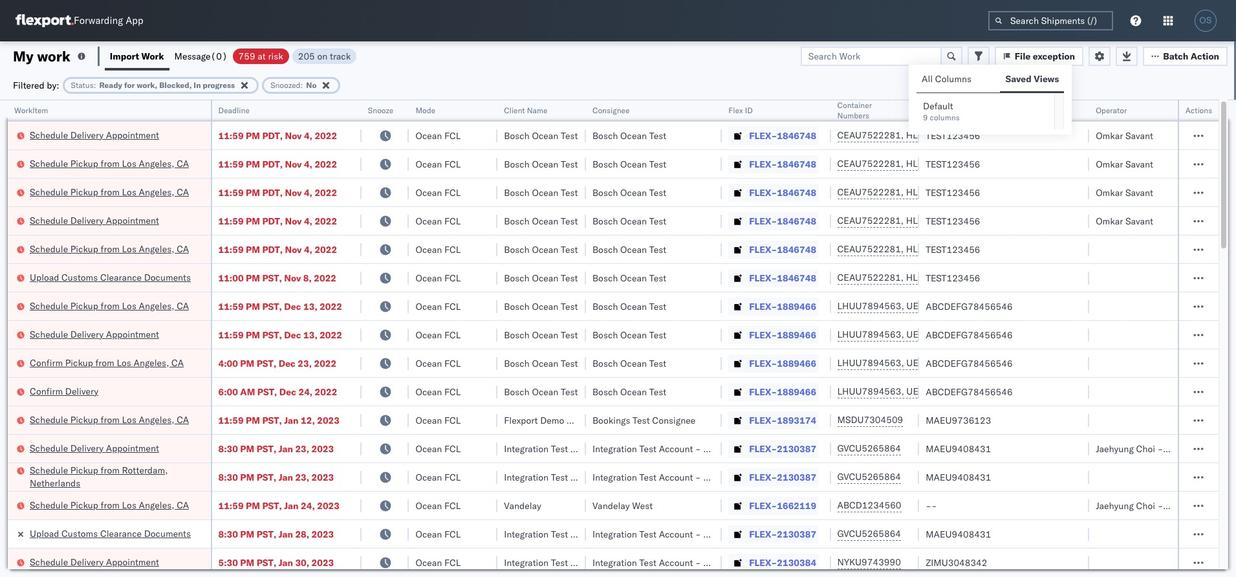 Task type: locate. For each thing, give the bounding box(es) containing it.
all
[[922, 73, 933, 85]]

resize handle column header for container numbers button
[[904, 100, 920, 577]]

ceau7522281, for fourth schedule delivery appointment button from the bottom of the page
[[838, 215, 904, 226]]

gvcu5265864 down msdu7304509
[[838, 443, 901, 454]]

resize handle column header
[[195, 100, 211, 577], [346, 100, 362, 577], [394, 100, 409, 577], [482, 100, 498, 577], [571, 100, 586, 577], [707, 100, 722, 577], [816, 100, 831, 577], [904, 100, 920, 577], [1074, 100, 1090, 577], [1163, 100, 1178, 577], [1203, 100, 1219, 577]]

2 : from the left
[[301, 80, 303, 90]]

flex-2130387 down flex-1893174
[[749, 443, 817, 455]]

8:30
[[218, 443, 238, 455], [218, 471, 238, 483], [218, 528, 238, 540]]

2 karl from the top
[[704, 471, 720, 483]]

schedule pickup from los angeles, ca link for third the schedule pickup from los angeles, ca button from the top of the page
[[30, 242, 189, 255]]

from for sixth the schedule pickup from los angeles, ca button from the bottom of the page
[[101, 158, 120, 169]]

5 schedule pickup from los angeles, ca link from the top
[[30, 413, 189, 426]]

5 appointment from the top
[[106, 556, 159, 568]]

from for second the schedule pickup from los angeles, ca button from the bottom
[[101, 414, 120, 425]]

Search Work text field
[[801, 46, 942, 66]]

4 lhuu7894563, uetu5238478 from the top
[[838, 386, 970, 397]]

1 lhuu7894563, uetu5238478 from the top
[[838, 300, 970, 312]]

work
[[141, 50, 164, 62]]

appointment
[[106, 129, 159, 141], [106, 214, 159, 226], [106, 328, 159, 340], [106, 442, 159, 454], [106, 556, 159, 568]]

5 pdt, from the top
[[262, 244, 283, 255]]

maeu9408431
[[926, 443, 991, 455], [926, 471, 991, 483], [926, 528, 991, 540]]

4 1889466 from the top
[[777, 386, 817, 398]]

205
[[298, 50, 315, 62]]

work,
[[137, 80, 157, 90]]

2 schedule delivery appointment link from the top
[[30, 214, 159, 227]]

schedule delivery appointment link
[[30, 128, 159, 141], [30, 214, 159, 227], [30, 328, 159, 341], [30, 442, 159, 455], [30, 555, 159, 568]]

flex-2130387 up flex-2130384
[[749, 528, 817, 540]]

7 fcl from the top
[[445, 301, 461, 312]]

blocked,
[[159, 80, 192, 90]]

consignee for bookings test consignee
[[652, 414, 696, 426]]

flex-2130387
[[749, 443, 817, 455], [749, 471, 817, 483], [749, 528, 817, 540]]

workitem button
[[8, 103, 198, 116]]

confirm for confirm pickup from los angeles, ca
[[30, 357, 63, 368]]

0 vertical spatial gvcu5265864
[[838, 443, 901, 454]]

11:59 pm pst, jan 12, 2023
[[218, 414, 340, 426]]

pst, up 8:30 pm pst, jan 28, 2023
[[262, 500, 282, 511]]

lagerfeld down flex-1893174
[[722, 443, 761, 455]]

flex-1846748 for fourth schedule delivery appointment button from the bottom of the page
[[749, 215, 817, 227]]

omkar savant for 1st schedule delivery appointment button from the top of the page
[[1096, 130, 1154, 141]]

: for status
[[94, 80, 96, 90]]

status : ready for work, blocked, in progress
[[71, 80, 235, 90]]

23, for confirm pickup from los angeles, ca
[[298, 357, 312, 369]]

jan left 30,
[[279, 557, 293, 568]]

2 omkar from the top
[[1096, 158, 1123, 170]]

omkar for sixth the schedule pickup from los angeles, ca button from the bottom of the page
[[1096, 158, 1123, 170]]

consignee inside button
[[593, 105, 630, 115]]

11:00
[[218, 272, 244, 284]]

1 11:59 from the top
[[218, 130, 244, 141]]

message (0)
[[174, 50, 227, 62]]

8:30 up 5:30
[[218, 528, 238, 540]]

import work
[[110, 50, 164, 62]]

2130387
[[777, 443, 817, 455], [777, 471, 817, 483], [777, 528, 817, 540]]

file exception button
[[995, 46, 1084, 66], [995, 46, 1084, 66]]

2130387 up 1662119
[[777, 471, 817, 483]]

integration
[[593, 443, 637, 455], [593, 471, 637, 483], [593, 528, 637, 540], [593, 557, 637, 568]]

: left ready
[[94, 80, 96, 90]]

flex-1662119
[[749, 500, 817, 511]]

jan left 28,
[[279, 528, 293, 540]]

ca inside confirm pickup from los angeles, ca link
[[172, 357, 184, 368]]

schedule delivery appointment link for 1st schedule delivery appointment button from the top of the page
[[30, 128, 159, 141]]

1889466 for confirm pickup from los angeles, ca
[[777, 357, 817, 369]]

1 fcl from the top
[[445, 130, 461, 141]]

10 flex- from the top
[[749, 386, 777, 398]]

1 vertical spatial documents
[[144, 528, 191, 539]]

uetu5238478
[[907, 300, 970, 312], [907, 329, 970, 340], [907, 357, 970, 369], [907, 386, 970, 397]]

3 hlxu8034992 from the top
[[975, 186, 1038, 198]]

6 flex-1846748 from the top
[[749, 272, 817, 284]]

2 vertical spatial maeu9408431
[[926, 528, 991, 540]]

7 resize handle column header from the left
[[816, 100, 831, 577]]

2 13, from the top
[[303, 329, 318, 341]]

0 vertical spatial upload
[[30, 271, 59, 283]]

2 schedule pickup from los angeles, ca from the top
[[30, 186, 189, 198]]

bosch ocean test
[[504, 130, 578, 141], [593, 130, 667, 141], [504, 158, 578, 170], [593, 158, 667, 170], [504, 187, 578, 198], [593, 187, 667, 198], [504, 215, 578, 227], [593, 215, 667, 227], [504, 244, 578, 255], [593, 244, 667, 255], [504, 272, 578, 284], [593, 272, 667, 284], [504, 301, 578, 312], [593, 301, 667, 312], [504, 329, 578, 341], [593, 329, 667, 341], [504, 357, 578, 369], [593, 357, 667, 369], [504, 386, 578, 398], [593, 386, 667, 398]]

3 4, from the top
[[304, 187, 312, 198]]

2022 for third the schedule pickup from los angeles, ca button from the top of the page
[[315, 244, 337, 255]]

2 vertical spatial 2130387
[[777, 528, 817, 540]]

3 karl from the top
[[704, 528, 720, 540]]

4 flex-1846748 from the top
[[749, 215, 817, 227]]

progress
[[203, 80, 235, 90]]

0 vertical spatial customs
[[62, 271, 98, 283]]

0 vertical spatial upload customs clearance documents
[[30, 271, 191, 283]]

integration test account - karl lagerfeld
[[593, 443, 761, 455], [593, 471, 761, 483], [593, 528, 761, 540], [593, 557, 761, 568]]

5:30
[[218, 557, 238, 568]]

hlxu8034992 for fourth schedule delivery appointment button from the bottom of the page
[[975, 215, 1038, 226]]

flex-2130387 button
[[729, 440, 819, 458], [729, 440, 819, 458], [729, 468, 819, 486], [729, 468, 819, 486], [729, 525, 819, 543], [729, 525, 819, 543]]

consignee
[[593, 105, 630, 115], [567, 414, 610, 426], [652, 414, 696, 426]]

1 vertical spatial confirm
[[30, 385, 63, 397]]

hlxu8034992 for sixth the schedule pickup from los angeles, ca button from the bottom of the page
[[975, 158, 1038, 170]]

snooze
[[368, 105, 394, 115]]

numbers
[[973, 105, 1005, 115], [838, 111, 870, 120]]

1 vertical spatial flex-2130387
[[749, 471, 817, 483]]

1 confirm from the top
[[30, 357, 63, 368]]

15 fcl from the top
[[445, 528, 461, 540]]

numbers down container
[[838, 111, 870, 120]]

1 flex-1846748 from the top
[[749, 130, 817, 141]]

schedule delivery appointment link for 3rd schedule delivery appointment button from the top
[[30, 328, 159, 341]]

0 vertical spatial flex-2130387
[[749, 443, 817, 455]]

omkar savant for fourth schedule delivery appointment button from the bottom of the page
[[1096, 215, 1154, 227]]

1 maeu9408431 from the top
[[926, 443, 991, 455]]

1 schedule delivery appointment from the top
[[30, 129, 159, 141]]

dec for confirm pickup from los angeles, ca
[[279, 357, 296, 369]]

lagerfeld left 2130384 on the bottom right of page
[[722, 557, 761, 568]]

schedule pickup from los angeles, ca link for second the schedule pickup from los angeles, ca button from the top of the page
[[30, 185, 189, 198]]

lhuu7894563, for confirm delivery
[[838, 386, 904, 397]]

11:59 pm pst, dec 13, 2022 up 4:00 pm pst, dec 23, 2022
[[218, 329, 342, 341]]

8 resize handle column header from the left
[[904, 100, 920, 577]]

4 lhuu7894563, from the top
[[838, 386, 904, 397]]

: for snoozed
[[301, 80, 303, 90]]

5 ocean fcl from the top
[[416, 244, 461, 255]]

24, up 28,
[[301, 500, 315, 511]]

gvcu5265864 up the abcd1234560
[[838, 471, 901, 483]]

dec up 4:00 pm pst, dec 23, 2022
[[284, 329, 301, 341]]

flex-1889466
[[749, 301, 817, 312], [749, 329, 817, 341], [749, 357, 817, 369], [749, 386, 817, 398]]

pst, up 4:00 pm pst, dec 23, 2022
[[262, 329, 282, 341]]

0 horizontal spatial numbers
[[838, 111, 870, 120]]

4 abcdefg78456546 from the top
[[926, 386, 1013, 398]]

6 test123456 from the top
[[926, 272, 981, 284]]

0 vertical spatial documents
[[144, 271, 191, 283]]

0 vertical spatial 23,
[[298, 357, 312, 369]]

consignee for flexport demo consignee
[[567, 414, 610, 426]]

my
[[13, 47, 34, 65]]

2 flex-1889466 from the top
[[749, 329, 817, 341]]

1 vertical spatial upload customs clearance documents
[[30, 528, 191, 539]]

lhuu7894563, for confirm pickup from los angeles, ca
[[838, 357, 904, 369]]

8:30 down 6:00
[[218, 443, 238, 455]]

pickup inside schedule pickup from rotterdam, netherlands
[[70, 464, 98, 476]]

1 vertical spatial 11:59 pm pst, dec 13, 2022
[[218, 329, 342, 341]]

24, for 2022
[[299, 386, 313, 398]]

0 vertical spatial 2130387
[[777, 443, 817, 455]]

2 4, from the top
[[304, 158, 312, 170]]

2 resize handle column header from the left
[[346, 100, 362, 577]]

flex-2130387 up 'flex-1662119'
[[749, 471, 817, 483]]

1 ocean fcl from the top
[[416, 130, 461, 141]]

rotterdam,
[[122, 464, 168, 476]]

resize handle column header for consignee button
[[707, 100, 722, 577]]

13, down 8,
[[303, 301, 318, 312]]

jan down the 11:59 pm pst, jan 12, 2023
[[279, 443, 293, 455]]

2 vertical spatial gvcu5265864
[[838, 528, 901, 540]]

0 vertical spatial upload customs clearance documents link
[[30, 271, 191, 284]]

1 vertical spatial upload
[[30, 528, 59, 539]]

abcdefg78456546 for confirm pickup from los angeles, ca
[[926, 357, 1013, 369]]

3 integration from the top
[[593, 528, 637, 540]]

0 vertical spatial clearance
[[100, 271, 142, 283]]

4 ceau7522281, hlxu6269489, hlxu8034992 from the top
[[838, 215, 1038, 226]]

action
[[1191, 50, 1220, 62]]

: left no on the top
[[301, 80, 303, 90]]

23, down 12,
[[295, 443, 309, 455]]

bosch
[[504, 130, 530, 141], [593, 130, 618, 141], [504, 158, 530, 170], [593, 158, 618, 170], [504, 187, 530, 198], [593, 187, 618, 198], [504, 215, 530, 227], [593, 215, 618, 227], [504, 244, 530, 255], [593, 244, 618, 255], [504, 272, 530, 284], [593, 272, 618, 284], [504, 301, 530, 312], [593, 301, 618, 312], [504, 329, 530, 341], [593, 329, 618, 341], [504, 357, 530, 369], [593, 357, 618, 369], [504, 386, 530, 398], [593, 386, 618, 398]]

test123456
[[926, 130, 981, 141], [926, 158, 981, 170], [926, 187, 981, 198], [926, 215, 981, 227], [926, 244, 981, 255], [926, 272, 981, 284]]

10 fcl from the top
[[445, 386, 461, 398]]

for
[[124, 80, 135, 90]]

jan up the 11:59 pm pst, jan 24, 2023
[[279, 471, 293, 483]]

import work button
[[105, 41, 169, 71]]

11:59 pm pdt, nov 4, 2022 for sixth the schedule pickup from los angeles, ca button from the bottom of the page
[[218, 158, 337, 170]]

3 11:59 pm pdt, nov 4, 2022 from the top
[[218, 187, 337, 198]]

schedule pickup from los angeles, ca button
[[30, 157, 189, 171], [30, 185, 189, 200], [30, 242, 189, 257], [30, 299, 189, 313], [30, 413, 189, 427], [30, 499, 189, 513]]

23, for schedule delivery appointment
[[295, 443, 309, 455]]

from for 3rd the schedule pickup from los angeles, ca button from the bottom
[[101, 300, 120, 312]]

11 schedule from the top
[[30, 499, 68, 511]]

lhuu7894563, uetu5238478
[[838, 300, 970, 312], [838, 329, 970, 340], [838, 357, 970, 369], [838, 386, 970, 397]]

1 vertical spatial 8:30 pm pst, jan 23, 2023
[[218, 471, 334, 483]]

ca for sixth the schedule pickup from los angeles, ca button from the bottom of the page
[[177, 158, 189, 169]]

3 flex-1889466 from the top
[[749, 357, 817, 369]]

2130387 down 1893174
[[777, 443, 817, 455]]

omkar savant for sixth the schedule pickup from los angeles, ca button from the bottom of the page
[[1096, 158, 1154, 170]]

2022 for fourth schedule delivery appointment button from the bottom of the page
[[315, 215, 337, 227]]

dec up the 11:59 pm pst, jan 12, 2023
[[279, 386, 296, 398]]

1 vertical spatial 8:30
[[218, 471, 238, 483]]

1 vertical spatial gvcu5265864
[[838, 471, 901, 483]]

flex-1846748 button
[[729, 126, 819, 145], [729, 126, 819, 145], [729, 155, 819, 173], [729, 155, 819, 173], [729, 183, 819, 202], [729, 183, 819, 202], [729, 212, 819, 230], [729, 212, 819, 230], [729, 240, 819, 258], [729, 240, 819, 258], [729, 269, 819, 287], [729, 269, 819, 287]]

24,
[[299, 386, 313, 398], [301, 500, 315, 511]]

1 gvcu5265864 from the top
[[838, 443, 901, 454]]

13, up 4:00 pm pst, dec 23, 2022
[[303, 329, 318, 341]]

0 vertical spatial 8:30 pm pst, jan 23, 2023
[[218, 443, 334, 455]]

pickup for confirm pickup from los angeles, ca button at the left of page
[[65, 357, 93, 368]]

maeu9408431 down the maeu9736123
[[926, 443, 991, 455]]

2 11:59 pm pdt, nov 4, 2022 from the top
[[218, 158, 337, 170]]

upload customs clearance documents
[[30, 271, 191, 283], [30, 528, 191, 539]]

2 flex- from the top
[[749, 158, 777, 170]]

delivery for 1st schedule delivery appointment button from the top of the page
[[70, 129, 104, 141]]

flex-1846748
[[749, 130, 817, 141], [749, 158, 817, 170], [749, 187, 817, 198], [749, 215, 817, 227], [749, 244, 817, 255], [749, 272, 817, 284]]

8:30 up the 11:59 pm pst, jan 24, 2023
[[218, 471, 238, 483]]

0 vertical spatial maeu9408431
[[926, 443, 991, 455]]

pst, down 11:00 pm pst, nov 8, 2022 at the top left of page
[[262, 301, 282, 312]]

8 ocean fcl from the top
[[416, 329, 461, 341]]

1 vertical spatial upload customs clearance documents link
[[30, 527, 191, 540]]

customs inside button
[[62, 271, 98, 283]]

1 upload customs clearance documents link from the top
[[30, 271, 191, 284]]

3 savant from the top
[[1126, 187, 1154, 198]]

ceau7522281, for 1st schedule delivery appointment button from the top of the page
[[838, 129, 904, 141]]

2 vertical spatial flex-2130387
[[749, 528, 817, 540]]

0 vertical spatial confirm
[[30, 357, 63, 368]]

flex id button
[[722, 103, 818, 116]]

file
[[1015, 50, 1031, 62]]

4 4, from the top
[[304, 215, 312, 227]]

1 account from the top
[[659, 443, 693, 455]]

exception
[[1033, 50, 1075, 62]]

test123456 for fourth schedule delivery appointment button from the bottom of the page
[[926, 215, 981, 227]]

from inside schedule pickup from rotterdam, netherlands
[[101, 464, 120, 476]]

1 upload from the top
[[30, 271, 59, 283]]

2 integration from the top
[[593, 471, 637, 483]]

lagerfeld up 'flex-1662119'
[[722, 471, 761, 483]]

11:59
[[218, 130, 244, 141], [218, 158, 244, 170], [218, 187, 244, 198], [218, 215, 244, 227], [218, 244, 244, 255], [218, 301, 244, 312], [218, 329, 244, 341], [218, 414, 244, 426], [218, 500, 244, 511]]

lhuu7894563, for schedule delivery appointment
[[838, 329, 904, 340]]

schedule delivery appointment for schedule delivery appointment link related to 1st schedule delivery appointment button from the top of the page
[[30, 129, 159, 141]]

0 vertical spatial 8:30
[[218, 443, 238, 455]]

1 vertical spatial 2130387
[[777, 471, 817, 483]]

clearance inside upload customs clearance documents button
[[100, 271, 142, 283]]

4 resize handle column header from the left
[[482, 100, 498, 577]]

4 schedule from the top
[[30, 214, 68, 226]]

0 vertical spatial 13,
[[303, 301, 318, 312]]

appointment for schedule delivery appointment link related to fourth schedule delivery appointment button from the top of the page
[[106, 442, 159, 454]]

lagerfeld up flex-2130384
[[722, 528, 761, 540]]

schedule delivery appointment for schedule delivery appointment link related to first schedule delivery appointment button from the bottom of the page
[[30, 556, 159, 568]]

8:30 pm pst, jan 23, 2023 up the 11:59 pm pst, jan 24, 2023
[[218, 471, 334, 483]]

4 integration test account - karl lagerfeld from the top
[[593, 557, 761, 568]]

default 9 columns
[[923, 100, 960, 122]]

11:59 pm pst, dec 13, 2022 down 11:00 pm pst, nov 8, 2022 at the top left of page
[[218, 301, 342, 312]]

(0)
[[211, 50, 227, 62]]

2 uetu5238478 from the top
[[907, 329, 970, 340]]

omkar for 1st schedule delivery appointment button from the top of the page
[[1096, 130, 1123, 141]]

8:30 pm pst, jan 23, 2023 down the 11:59 pm pst, jan 12, 2023
[[218, 443, 334, 455]]

ceau7522281, hlxu6269489, hlxu8034992 for upload customs clearance documents button
[[838, 272, 1038, 283]]

0 horizontal spatial vandelay
[[504, 500, 542, 511]]

1889466
[[777, 301, 817, 312], [777, 329, 817, 341], [777, 357, 817, 369], [777, 386, 817, 398]]

dec for schedule delivery appointment
[[284, 329, 301, 341]]

forwarding
[[74, 15, 123, 27]]

1 schedule delivery appointment link from the top
[[30, 128, 159, 141]]

1 vertical spatial clearance
[[100, 528, 142, 539]]

confirm for confirm delivery
[[30, 385, 63, 397]]

Search Shipments (/) text field
[[989, 11, 1114, 30]]

savant
[[1126, 130, 1154, 141], [1126, 158, 1154, 170], [1126, 187, 1154, 198], [1126, 215, 1154, 227]]

dec up 6:00 am pst, dec 24, 2022
[[279, 357, 296, 369]]

11:00 pm pst, nov 8, 2022
[[218, 272, 336, 284]]

3 lagerfeld from the top
[[722, 528, 761, 540]]

ca for sixth the schedule pickup from los angeles, ca button from the top of the page
[[177, 499, 189, 511]]

3 flex- from the top
[[749, 187, 777, 198]]

saved
[[1006, 73, 1032, 85]]

2 vertical spatial 8:30
[[218, 528, 238, 540]]

ceau7522281, hlxu6269489, hlxu8034992
[[838, 129, 1038, 141], [838, 158, 1038, 170], [838, 186, 1038, 198], [838, 215, 1038, 226], [838, 243, 1038, 255], [838, 272, 1038, 283]]

ceau7522281, hlxu6269489, hlxu8034992 for sixth the schedule pickup from los angeles, ca button from the bottom of the page
[[838, 158, 1038, 170]]

24, up 12,
[[299, 386, 313, 398]]

2130387 up 2130384 on the bottom right of page
[[777, 528, 817, 540]]

2 upload customs clearance documents link from the top
[[30, 527, 191, 540]]

1 8:30 pm pst, jan 23, 2023 from the top
[[218, 443, 334, 455]]

uetu5238478 for schedule delivery appointment
[[907, 329, 970, 340]]

uetu5238478 for confirm pickup from los angeles, ca
[[907, 357, 970, 369]]

pst, down the 11:59 pm pst, jan 12, 2023
[[257, 443, 276, 455]]

upload
[[30, 271, 59, 283], [30, 528, 59, 539]]

all columns
[[922, 73, 972, 85]]

3 abcdefg78456546 from the top
[[926, 357, 1013, 369]]

from for third the schedule pickup from los angeles, ca button from the top of the page
[[101, 243, 120, 255]]

6 schedule pickup from los angeles, ca button from the top
[[30, 499, 189, 513]]

delivery for confirm delivery button
[[65, 385, 98, 397]]

1 horizontal spatial numbers
[[973, 105, 1005, 115]]

ceau7522281, hlxu6269489, hlxu8034992 for 1st schedule delivery appointment button from the top of the page
[[838, 129, 1038, 141]]

schedule delivery appointment link for fourth schedule delivery appointment button from the bottom of the page
[[30, 214, 159, 227]]

1 horizontal spatial vandelay
[[593, 500, 630, 511]]

numbers inside container numbers
[[838, 111, 870, 120]]

message
[[174, 50, 211, 62]]

pickup for 3rd the schedule pickup from los angeles, ca button from the bottom
[[70, 300, 98, 312]]

23, up the 11:59 pm pst, jan 24, 2023
[[295, 471, 309, 483]]

maeu9408431 up zimu3048342
[[926, 528, 991, 540]]

3 schedule delivery appointment from the top
[[30, 328, 159, 340]]

23, up 6:00 am pst, dec 24, 2022
[[298, 357, 312, 369]]

bookings test consignee
[[593, 414, 696, 426]]

omkar for fourth schedule delivery appointment button from the bottom of the page
[[1096, 215, 1123, 227]]

1 omkar savant from the top
[[1096, 130, 1154, 141]]

flex-1846748 for sixth the schedule pickup from los angeles, ca button from the bottom of the page
[[749, 158, 817, 170]]

3 schedule pickup from los angeles, ca button from the top
[[30, 242, 189, 257]]

7 schedule from the top
[[30, 328, 68, 340]]

pst,
[[262, 272, 282, 284], [262, 301, 282, 312], [262, 329, 282, 341], [257, 357, 276, 369], [257, 386, 277, 398], [262, 414, 282, 426], [257, 443, 276, 455], [257, 471, 276, 483], [262, 500, 282, 511], [257, 528, 276, 540], [257, 557, 276, 568]]

ceau7522281,
[[838, 129, 904, 141], [838, 158, 904, 170], [838, 186, 904, 198], [838, 215, 904, 226], [838, 243, 904, 255], [838, 272, 904, 283]]

1 vertical spatial customs
[[62, 528, 98, 539]]

9 resize handle column header from the left
[[1074, 100, 1090, 577]]

28,
[[295, 528, 309, 540]]

batch
[[1163, 50, 1189, 62]]

clearance
[[100, 271, 142, 283], [100, 528, 142, 539]]

14 flex- from the top
[[749, 500, 777, 511]]

confirm pickup from los angeles, ca button
[[30, 356, 184, 370]]

2 omkar savant from the top
[[1096, 158, 1154, 170]]

1889466 for confirm delivery
[[777, 386, 817, 398]]

test123456 for third the schedule pickup from los angeles, ca button from the top of the page
[[926, 244, 981, 255]]

0 vertical spatial 11:59 pm pst, dec 13, 2022
[[218, 301, 342, 312]]

ocean fcl
[[416, 130, 461, 141], [416, 158, 461, 170], [416, 187, 461, 198], [416, 215, 461, 227], [416, 244, 461, 255], [416, 272, 461, 284], [416, 301, 461, 312], [416, 329, 461, 341], [416, 357, 461, 369], [416, 386, 461, 398], [416, 414, 461, 426], [416, 443, 461, 455], [416, 471, 461, 483], [416, 500, 461, 511], [416, 528, 461, 540], [416, 557, 461, 568]]

schedule pickup from los angeles, ca link
[[30, 157, 189, 170], [30, 185, 189, 198], [30, 242, 189, 255], [30, 299, 189, 312], [30, 413, 189, 426], [30, 499, 189, 511]]

numbers right "mbl/mawb"
[[973, 105, 1005, 115]]

5 fcl from the top
[[445, 244, 461, 255]]

1 vertical spatial 23,
[[295, 443, 309, 455]]

0 vertical spatial 24,
[[299, 386, 313, 398]]

schedule pickup from los angeles, ca link for sixth the schedule pickup from los angeles, ca button from the top of the page
[[30, 499, 189, 511]]

1 vertical spatial maeu9408431
[[926, 471, 991, 483]]

1 vertical spatial 13,
[[303, 329, 318, 341]]

hlxu8034992
[[975, 129, 1038, 141], [975, 158, 1038, 170], [975, 186, 1038, 198], [975, 215, 1038, 226], [975, 243, 1038, 255], [975, 272, 1038, 283]]

os
[[1200, 16, 1212, 25]]

15 ocean fcl from the top
[[416, 528, 461, 540]]

resize handle column header for deadline button
[[346, 100, 362, 577]]

resize handle column header for mbl/mawb numbers button
[[1074, 100, 1090, 577]]

2 vandelay from the left
[[593, 500, 630, 511]]

flex-1846748 for third the schedule pickup from los angeles, ca button from the top of the page
[[749, 244, 817, 255]]

risk
[[268, 50, 283, 62]]

maeu9408431 up -- on the bottom right
[[926, 471, 991, 483]]

5 schedule pickup from los angeles, ca from the top
[[30, 414, 189, 425]]

resize handle column header for client name button
[[571, 100, 586, 577]]

2 ceau7522281, hlxu6269489, hlxu8034992 from the top
[[838, 158, 1038, 170]]

16 flex- from the top
[[749, 557, 777, 568]]

2 flex-1846748 from the top
[[749, 158, 817, 170]]

dec for confirm delivery
[[279, 386, 296, 398]]

6 ceau7522281, from the top
[[838, 272, 904, 283]]

2 hlxu8034992 from the top
[[975, 158, 1038, 170]]

5 11:59 from the top
[[218, 244, 244, 255]]

clearance for second the upload customs clearance documents link from the top of the page
[[100, 528, 142, 539]]

1 vertical spatial 24,
[[301, 500, 315, 511]]

1 test123456 from the top
[[926, 130, 981, 141]]

jaehyung choi - test origin agent
[[1096, 443, 1236, 455]]

lhuu7894563, uetu5238478 for confirm pickup from los angeles, ca
[[838, 357, 970, 369]]

2 lhuu7894563, uetu5238478 from the top
[[838, 329, 970, 340]]

1 horizontal spatial :
[[301, 80, 303, 90]]

6 schedule from the top
[[30, 300, 68, 312]]

gvcu5265864 up 'nyku9743990'
[[838, 528, 901, 540]]

10 schedule from the top
[[30, 464, 68, 476]]

4 ocean fcl from the top
[[416, 215, 461, 227]]

0 horizontal spatial :
[[94, 80, 96, 90]]



Task type: describe. For each thing, give the bounding box(es) containing it.
1 hlxu6269489, from the top
[[906, 129, 973, 141]]

zimu3048342
[[926, 557, 988, 568]]

schedule delivery appointment for schedule delivery appointment link for fourth schedule delivery appointment button from the bottom of the page
[[30, 214, 159, 226]]

all columns button
[[917, 67, 980, 93]]

name
[[527, 105, 548, 115]]

5 schedule pickup from los angeles, ca button from the top
[[30, 413, 189, 427]]

8 11:59 from the top
[[218, 414, 244, 426]]

pst, up the 11:59 pm pst, jan 24, 2023
[[257, 471, 276, 483]]

6 flex- from the top
[[749, 272, 777, 284]]

5 4, from the top
[[304, 244, 312, 255]]

appointment for 3rd schedule delivery appointment button from the top's schedule delivery appointment link
[[106, 328, 159, 340]]

2 documents from the top
[[144, 528, 191, 539]]

4:00
[[218, 357, 238, 369]]

abcdefg78456546 for schedule delivery appointment
[[926, 329, 1013, 341]]

5 1846748 from the top
[[777, 244, 817, 255]]

status
[[71, 80, 94, 90]]

snoozed : no
[[271, 80, 317, 90]]

customs for 2nd the upload customs clearance documents link from the bottom of the page
[[62, 271, 98, 283]]

4 flex- from the top
[[749, 215, 777, 227]]

3 schedule from the top
[[30, 186, 68, 198]]

container
[[838, 100, 872, 110]]

1 13, from the top
[[303, 301, 318, 312]]

2 11:59 pm pst, dec 13, 2022 from the top
[[218, 329, 342, 341]]

2 1846748 from the top
[[777, 158, 817, 170]]

11:59 pm pdt, nov 4, 2022 for 1st schedule delivery appointment button from the top of the page
[[218, 130, 337, 141]]

1 integration test account - karl lagerfeld from the top
[[593, 443, 761, 455]]

pst, up 6:00 am pst, dec 24, 2022
[[257, 357, 276, 369]]

3 ceau7522281, hlxu6269489, hlxu8034992 from the top
[[838, 186, 1038, 198]]

dec down 11:00 pm pst, nov 8, 2022 at the top left of page
[[284, 301, 301, 312]]

confirm pickup from los angeles, ca
[[30, 357, 184, 368]]

1 schedule delivery appointment button from the top
[[30, 128, 159, 143]]

flex id
[[729, 105, 753, 115]]

container numbers button
[[831, 98, 907, 121]]

columns
[[935, 73, 972, 85]]

4 schedule delivery appointment button from the top
[[30, 442, 159, 456]]

appointment for schedule delivery appointment link related to first schedule delivery appointment button from the bottom of the page
[[106, 556, 159, 568]]

deadline button
[[212, 103, 349, 116]]

8:30 pm pst, jan 28, 2023
[[218, 528, 334, 540]]

from for second the schedule pickup from los angeles, ca button from the top of the page
[[101, 186, 120, 198]]

saved views
[[1006, 73, 1060, 85]]

2 vertical spatial 23,
[[295, 471, 309, 483]]

6 fcl from the top
[[445, 272, 461, 284]]

12,
[[301, 414, 315, 426]]

2 lagerfeld from the top
[[722, 471, 761, 483]]

angeles, inside button
[[134, 357, 169, 368]]

test123456 for upload customs clearance documents button
[[926, 272, 981, 284]]

3 1846748 from the top
[[777, 187, 817, 198]]

2 upload from the top
[[30, 528, 59, 539]]

confirm delivery
[[30, 385, 98, 397]]

3 ocean fcl from the top
[[416, 187, 461, 198]]

from for confirm pickup from los angeles, ca button at the left of page
[[95, 357, 114, 368]]

import
[[110, 50, 139, 62]]

hlxu8034992 for 1st schedule delivery appointment button from the top of the page
[[975, 129, 1038, 141]]

3 account from the top
[[659, 528, 693, 540]]

5 flex- from the top
[[749, 244, 777, 255]]

mbl/mawb numbers button
[[920, 103, 1077, 116]]

2023 right 12,
[[317, 414, 340, 426]]

mode button
[[409, 103, 485, 116]]

schedule pickup from los angeles, ca link for sixth the schedule pickup from los angeles, ca button from the bottom of the page
[[30, 157, 189, 170]]

demo
[[540, 414, 564, 426]]

1889466 for schedule delivery appointment
[[777, 329, 817, 341]]

operator
[[1096, 105, 1127, 115]]

delivery for fourth schedule delivery appointment button from the bottom of the page
[[70, 214, 104, 226]]

11:59 pm pst, jan 24, 2023
[[218, 500, 340, 511]]

jaehyung
[[1096, 443, 1134, 455]]

schedule pickup from los angeles, ca link for second the schedule pickup from los angeles, ca button from the bottom
[[30, 413, 189, 426]]

os button
[[1191, 6, 1221, 36]]

2022 for confirm delivery button
[[315, 386, 337, 398]]

1 integration from the top
[[593, 443, 637, 455]]

schedule delivery appointment for schedule delivery appointment link related to fourth schedule delivery appointment button from the top of the page
[[30, 442, 159, 454]]

forwarding app
[[74, 15, 143, 27]]

1 lagerfeld from the top
[[722, 443, 761, 455]]

759
[[238, 50, 255, 62]]

jan up 28,
[[284, 500, 299, 511]]

documents inside button
[[144, 271, 191, 283]]

netherlands
[[30, 477, 80, 489]]

saved views button
[[1001, 67, 1065, 93]]

7 flex- from the top
[[749, 301, 777, 312]]

track
[[330, 50, 351, 62]]

savant for 1st schedule delivery appointment button from the top of the page
[[1126, 130, 1154, 141]]

2023 down 12,
[[312, 443, 334, 455]]

client name button
[[498, 103, 573, 116]]

7 11:59 from the top
[[218, 329, 244, 341]]

4 fcl from the top
[[445, 215, 461, 227]]

1 schedule pickup from los angeles, ca from the top
[[30, 158, 189, 169]]

ceau7522281, for third the schedule pickup from los angeles, ca button from the top of the page
[[838, 243, 904, 255]]

upload customs clearance documents button
[[30, 271, 191, 285]]

2022 for upload customs clearance documents button
[[314, 272, 336, 284]]

3 omkar savant from the top
[[1096, 187, 1154, 198]]

hlxu8034992 for third the schedule pickup from los angeles, ca button from the top of the page
[[975, 243, 1038, 255]]

2 11:59 from the top
[[218, 158, 244, 170]]

1893174
[[777, 414, 817, 426]]

13 flex- from the top
[[749, 471, 777, 483]]

flexport demo consignee
[[504, 414, 610, 426]]

from for schedule pickup from rotterdam, netherlands button
[[101, 464, 120, 476]]

flex-1889466 for schedule delivery appointment
[[749, 329, 817, 341]]

ceau7522281, for sixth the schedule pickup from los angeles, ca button from the bottom of the page
[[838, 158, 904, 170]]

delivery for first schedule delivery appointment button from the bottom of the page
[[70, 556, 104, 568]]

4 hlxu6269489, from the top
[[906, 215, 973, 226]]

ca for second the schedule pickup from los angeles, ca button from the bottom
[[177, 414, 189, 425]]

flex-1846748 for 1st schedule delivery appointment button from the top of the page
[[749, 130, 817, 141]]

3 integration test account - karl lagerfeld from the top
[[593, 528, 761, 540]]

flex-1846748 for upload customs clearance documents button
[[749, 272, 817, 284]]

9 schedule from the top
[[30, 442, 68, 454]]

abcd1234560
[[838, 500, 902, 511]]

confirm delivery button
[[30, 385, 98, 399]]

pickup for second the schedule pickup from los angeles, ca button from the top of the page
[[70, 186, 98, 198]]

2 8:30 from the top
[[218, 471, 238, 483]]

14 ocean fcl from the top
[[416, 500, 461, 511]]

3 schedule delivery appointment button from the top
[[30, 328, 159, 342]]

14 fcl from the top
[[445, 500, 461, 511]]

pickup for schedule pickup from rotterdam, netherlands button
[[70, 464, 98, 476]]

2022 for 1st schedule delivery appointment button from the top of the page
[[315, 130, 337, 141]]

9
[[923, 113, 928, 122]]

filtered by:
[[13, 79, 59, 91]]

deadline
[[218, 105, 250, 115]]

5 schedule delivery appointment button from the top
[[30, 555, 159, 570]]

1 upload customs clearance documents from the top
[[30, 271, 191, 283]]

1 karl from the top
[[704, 443, 720, 455]]

11 resize handle column header from the left
[[1203, 100, 1219, 577]]

ceau7522281, for upload customs clearance documents button
[[838, 272, 904, 283]]

1 schedule from the top
[[30, 129, 68, 141]]

jan left 12,
[[284, 414, 299, 426]]

by:
[[47, 79, 59, 91]]

batch action
[[1163, 50, 1220, 62]]

flex-1889466 for confirm pickup from los angeles, ca
[[749, 357, 817, 369]]

4 schedule pickup from los angeles, ca from the top
[[30, 300, 189, 312]]

2 schedule from the top
[[30, 158, 68, 169]]

pst, left 8,
[[262, 272, 282, 284]]

test123456 for sixth the schedule pickup from los angeles, ca button from the bottom of the page
[[926, 158, 981, 170]]

on
[[317, 50, 328, 62]]

pst, down 6:00 am pst, dec 24, 2022
[[262, 414, 282, 426]]

from for sixth the schedule pickup from los angeles, ca button from the top of the page
[[101, 499, 120, 511]]

pst, up 5:30 pm pst, jan 30, 2023
[[257, 528, 276, 540]]

3 flex-2130387 from the top
[[749, 528, 817, 540]]

6 11:59 from the top
[[218, 301, 244, 312]]

bookings
[[593, 414, 631, 426]]

upload inside button
[[30, 271, 59, 283]]

8 fcl from the top
[[445, 329, 461, 341]]

mbl/mawb
[[926, 105, 971, 115]]

abcdefg78456546 for confirm delivery
[[926, 386, 1013, 398]]

resize handle column header for flex id button
[[816, 100, 831, 577]]

lhuu7894563, uetu5238478 for confirm delivery
[[838, 386, 970, 397]]

appointment for schedule delivery appointment link for fourth schedule delivery appointment button from the bottom of the page
[[106, 214, 159, 226]]

2022 for 3rd schedule delivery appointment button from the top
[[320, 329, 342, 341]]

12 fcl from the top
[[445, 443, 461, 455]]

10 resize handle column header from the left
[[1163, 100, 1178, 577]]

ca for confirm pickup from los angeles, ca button at the left of page
[[172, 357, 184, 368]]

schedule inside schedule pickup from rotterdam, netherlands
[[30, 464, 68, 476]]

hlxu8034992 for upload customs clearance documents button
[[975, 272, 1038, 283]]

flexport
[[504, 414, 538, 426]]

2023 up 8:30 pm pst, jan 28, 2023
[[317, 500, 340, 511]]

flex-2130384
[[749, 557, 817, 568]]

vandelay west
[[593, 500, 653, 511]]

clearance for 2nd the upload customs clearance documents link from the bottom of the page
[[100, 271, 142, 283]]

12 flex- from the top
[[749, 443, 777, 455]]

9 11:59 from the top
[[218, 500, 244, 511]]

forwarding app link
[[16, 14, 143, 27]]

2023 up the 11:59 pm pst, jan 24, 2023
[[312, 471, 334, 483]]

9 fcl from the top
[[445, 357, 461, 369]]

los inside button
[[117, 357, 131, 368]]

2 upload customs clearance documents from the top
[[30, 528, 191, 539]]

16 ocean fcl from the top
[[416, 557, 461, 568]]

ceau7522281, hlxu6269489, hlxu8034992 for third the schedule pickup from los angeles, ca button from the top of the page
[[838, 243, 1038, 255]]

7 ocean fcl from the top
[[416, 301, 461, 312]]

3 8:30 from the top
[[218, 528, 238, 540]]

snoozed
[[271, 80, 301, 90]]

vandelay for vandelay
[[504, 500, 542, 511]]

maeu9736123
[[926, 414, 991, 426]]

lhuu7894563, uetu5238478 for schedule delivery appointment
[[838, 329, 970, 340]]

resize handle column header for workitem "button" at left
[[195, 100, 211, 577]]

flex
[[729, 105, 743, 115]]

5 schedule from the top
[[30, 243, 68, 255]]

schedule delivery appointment for 3rd schedule delivery appointment button from the top's schedule delivery appointment link
[[30, 328, 159, 340]]

13 ocean fcl from the top
[[416, 471, 461, 483]]

client name
[[504, 105, 548, 115]]

2 schedule pickup from los angeles, ca button from the top
[[30, 185, 189, 200]]

205 on track
[[298, 50, 351, 62]]

8 flex- from the top
[[749, 329, 777, 341]]

16 fcl from the top
[[445, 557, 461, 568]]

pst, right am
[[257, 386, 277, 398]]

15 flex- from the top
[[749, 528, 777, 540]]

mbl/mawb numbers
[[926, 105, 1005, 115]]

west
[[632, 500, 653, 511]]

1 lhuu7894563, from the top
[[838, 300, 904, 312]]

2 pdt, from the top
[[262, 158, 283, 170]]

schedule delivery appointment link for fourth schedule delivery appointment button from the top of the page
[[30, 442, 159, 455]]

appointment for schedule delivery appointment link related to 1st schedule delivery appointment button from the top of the page
[[106, 129, 159, 141]]

6 1846748 from the top
[[777, 272, 817, 284]]

pickup for second the schedule pickup from los angeles, ca button from the bottom
[[70, 414, 98, 425]]

11:59 pm pdt, nov 4, 2022 for fourth schedule delivery appointment button from the bottom of the page
[[218, 215, 337, 227]]

msdu7304509
[[838, 414, 903, 426]]

1 abcdefg78456546 from the top
[[926, 301, 1013, 312]]

flex-1893174
[[749, 414, 817, 426]]

id
[[745, 105, 753, 115]]

test123456 for 1st schedule delivery appointment button from the top of the page
[[926, 130, 981, 141]]

schedule pickup from rotterdam, netherlands
[[30, 464, 168, 489]]

numbers for mbl/mawb numbers
[[973, 105, 1005, 115]]

ready
[[99, 80, 122, 90]]

3 pdt, from the top
[[262, 187, 283, 198]]

schedule pickup from los angeles, ca link for 3rd the schedule pickup from los angeles, ca button from the bottom
[[30, 299, 189, 312]]

2023 right 28,
[[312, 528, 334, 540]]

4 pdt, from the top
[[262, 215, 283, 227]]

24, for 2023
[[301, 500, 315, 511]]

3 maeu9408431 from the top
[[926, 528, 991, 540]]

1662119
[[777, 500, 817, 511]]

6:00
[[218, 386, 238, 398]]

3 omkar from the top
[[1096, 187, 1123, 198]]

mode
[[416, 105, 436, 115]]

schedule pickup from rotterdam, netherlands button
[[30, 464, 194, 491]]

30,
[[295, 557, 309, 568]]

2022 for sixth the schedule pickup from los angeles, ca button from the bottom of the page
[[315, 158, 337, 170]]

no
[[306, 80, 317, 90]]

8,
[[303, 272, 312, 284]]

11:59 pm pdt, nov 4, 2022 for third the schedule pickup from los angeles, ca button from the top of the page
[[218, 244, 337, 255]]

client
[[504, 105, 525, 115]]

delivery for fourth schedule delivery appointment button from the top of the page
[[70, 442, 104, 454]]

batch action button
[[1143, 46, 1228, 66]]

customs for second the upload customs clearance documents link from the top of the page
[[62, 528, 98, 539]]

5:30 pm pst, jan 30, 2023
[[218, 557, 334, 568]]

6:00 am pst, dec 24, 2022
[[218, 386, 337, 398]]

4 1846748 from the top
[[777, 215, 817, 227]]

schedule pickup from rotterdam, netherlands link
[[30, 464, 194, 489]]

ca for second the schedule pickup from los angeles, ca button from the top of the page
[[177, 186, 189, 198]]

container numbers
[[838, 100, 872, 120]]

savant for sixth the schedule pickup from los angeles, ca button from the bottom of the page
[[1126, 158, 1154, 170]]

4:00 pm pst, dec 23, 2022
[[218, 357, 337, 369]]

ceau7522281, hlxu6269489, hlxu8034992 for fourth schedule delivery appointment button from the bottom of the page
[[838, 215, 1038, 226]]

app
[[126, 15, 143, 27]]

nyku9743990
[[838, 556, 901, 568]]

flexport. image
[[16, 14, 74, 27]]

default
[[923, 100, 954, 112]]

vandelay for vandelay west
[[593, 500, 630, 511]]

at
[[258, 50, 266, 62]]

2022 for confirm pickup from los angeles, ca button at the left of page
[[314, 357, 337, 369]]

2 hlxu6269489, from the top
[[906, 158, 973, 170]]

numbers for container numbers
[[838, 111, 870, 120]]

choi
[[1137, 443, 1156, 455]]

pst, down 8:30 pm pst, jan 28, 2023
[[257, 557, 276, 568]]

workitem
[[14, 105, 48, 115]]

3 11:59 from the top
[[218, 187, 244, 198]]

2 8:30 pm pst, jan 23, 2023 from the top
[[218, 471, 334, 483]]

agent
[[1213, 443, 1236, 455]]

confirm pickup from los angeles, ca link
[[30, 356, 184, 369]]

2023 right 30,
[[312, 557, 334, 568]]



Task type: vqa. For each thing, say whether or not it's contained in the screenshot.
3rd Schedule from the top
yes



